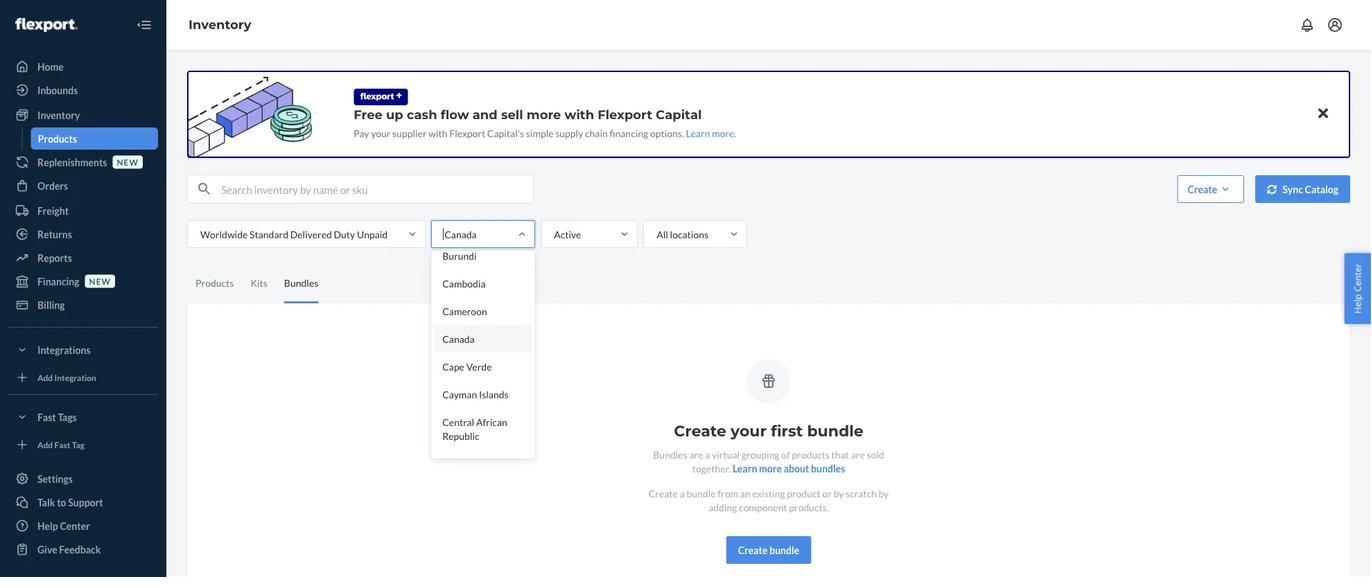 Task type: locate. For each thing, give the bounding box(es) containing it.
by right or
[[834, 488, 844, 499]]

reports link
[[8, 247, 158, 269]]

1 vertical spatial add
[[37, 440, 53, 450]]

1 horizontal spatial bundle
[[770, 545, 800, 556]]

freight
[[37, 205, 69, 217]]

1 vertical spatial with
[[429, 127, 448, 139]]

0 vertical spatial learn
[[686, 127, 710, 139]]

add down "fast tags"
[[37, 440, 53, 450]]

integration
[[54, 373, 96, 383]]

0 horizontal spatial more
[[527, 107, 561, 122]]

bundles left virtual
[[653, 449, 688, 461]]

duty
[[334, 228, 355, 240]]

0 vertical spatial flexport
[[598, 107, 652, 122]]

talk to support
[[37, 497, 103, 508]]

or
[[823, 488, 832, 499]]

1 vertical spatial help
[[37, 520, 58, 532]]

existing
[[752, 488, 785, 499]]

sync catalog
[[1283, 183, 1339, 195]]

flexport down flow
[[449, 127, 485, 139]]

learn down capital
[[686, 127, 710, 139]]

active
[[554, 228, 581, 240]]

1 vertical spatial help center
[[37, 520, 90, 532]]

create for create bundle
[[738, 545, 768, 556]]

that
[[832, 449, 849, 461]]

with up supply
[[565, 107, 594, 122]]

cambodia
[[442, 278, 486, 289]]

by
[[834, 488, 844, 499], [879, 488, 889, 499]]

0 horizontal spatial products
[[38, 133, 77, 145]]

1 horizontal spatial help center
[[1351, 264, 1364, 314]]

create inside 'button'
[[738, 545, 768, 556]]

inbounds link
[[8, 79, 158, 101]]

sell
[[501, 107, 523, 122]]

returns
[[37, 228, 72, 240]]

1 horizontal spatial by
[[879, 488, 889, 499]]

0 vertical spatial new
[[117, 157, 139, 167]]

and
[[473, 107, 498, 122]]

a
[[705, 449, 710, 461], [680, 488, 685, 499]]

learn
[[686, 127, 710, 139], [733, 463, 757, 475]]

0 horizontal spatial bundle
[[687, 488, 716, 499]]

0 vertical spatial help
[[1351, 294, 1364, 314]]

2 add from the top
[[37, 440, 53, 450]]

0 horizontal spatial with
[[429, 127, 448, 139]]

bundles for bundles
[[284, 277, 318, 289]]

fast inside dropdown button
[[37, 411, 56, 423]]

bundles are a virtual grouping of products that are sold together.
[[653, 449, 884, 475]]

give feedback button
[[8, 539, 158, 561]]

new for replenishments
[[117, 157, 139, 167]]

0 vertical spatial your
[[371, 127, 391, 139]]

feedback
[[59, 544, 101, 556]]

pay
[[354, 127, 369, 139]]

home
[[37, 61, 64, 72]]

1 vertical spatial products
[[195, 277, 234, 289]]

support
[[68, 497, 103, 508]]

flexport
[[598, 107, 652, 122], [449, 127, 485, 139]]

more right options.
[[712, 127, 734, 139]]

1 horizontal spatial bundles
[[653, 449, 688, 461]]

help center button
[[1344, 253, 1371, 324]]

settings
[[37, 473, 73, 485]]

catalog
[[1305, 183, 1339, 195]]

create your first bundle
[[674, 422, 864, 441]]

0 vertical spatial center
[[1351, 264, 1364, 292]]

new
[[117, 157, 139, 167], [89, 276, 111, 286]]

unpaid
[[357, 228, 388, 240]]

products up the 'replenishments'
[[38, 133, 77, 145]]

your
[[371, 127, 391, 139], [731, 422, 767, 441]]

0 horizontal spatial inventory
[[37, 109, 80, 121]]

your right pay
[[371, 127, 391, 139]]

new down reports link
[[89, 276, 111, 286]]

0 horizontal spatial are
[[689, 449, 703, 461]]

a left the from
[[680, 488, 685, 499]]

products left kits at the left
[[195, 277, 234, 289]]

1 by from the left
[[834, 488, 844, 499]]

create bundle
[[738, 545, 800, 556]]

1 vertical spatial center
[[60, 520, 90, 532]]

create inside create a bundle from an existing product or by scratch by adding component products.
[[649, 488, 678, 499]]

1 are from the left
[[689, 449, 703, 461]]

sync alt image
[[1267, 185, 1277, 194]]

burundi
[[442, 250, 477, 262]]

more up simple
[[527, 107, 561, 122]]

open notifications image
[[1299, 17, 1316, 33]]

by right scratch
[[879, 488, 889, 499]]

1 vertical spatial learn
[[733, 463, 757, 475]]

0 horizontal spatial new
[[89, 276, 111, 286]]

1 vertical spatial bundle
[[687, 488, 716, 499]]

sold
[[867, 449, 884, 461]]

.
[[734, 127, 736, 139]]

1 horizontal spatial help
[[1351, 294, 1364, 314]]

2 vertical spatial more
[[759, 463, 782, 475]]

add left integration
[[37, 373, 53, 383]]

free
[[354, 107, 383, 122]]

1 vertical spatial a
[[680, 488, 685, 499]]

1 horizontal spatial a
[[705, 449, 710, 461]]

1 add from the top
[[37, 373, 53, 383]]

capital's
[[487, 127, 524, 139]]

add
[[37, 373, 53, 383], [37, 440, 53, 450]]

1 horizontal spatial are
[[851, 449, 865, 461]]

1 vertical spatial your
[[731, 422, 767, 441]]

add for add fast tag
[[37, 440, 53, 450]]

0 vertical spatial inventory
[[189, 17, 251, 32]]

financing
[[610, 127, 648, 139]]

open account menu image
[[1327, 17, 1344, 33]]

fast left tag
[[54, 440, 70, 450]]

create for create your first bundle
[[674, 422, 726, 441]]

reports
[[37, 252, 72, 264]]

0 vertical spatial bundles
[[284, 277, 318, 289]]

0 vertical spatial inventory link
[[189, 17, 251, 32]]

0 vertical spatial with
[[565, 107, 594, 122]]

learn inside free up cash flow and sell more with flexport capital pay your supplier with flexport capital's simple supply chain financing options. learn more .
[[686, 127, 710, 139]]

bundles right kits at the left
[[284, 277, 318, 289]]

canada up cape
[[442, 333, 475, 345]]

worldwide standard delivered duty unpaid
[[200, 228, 388, 240]]

2 horizontal spatial bundle
[[807, 422, 864, 441]]

are up 'together.'
[[689, 449, 703, 461]]

create inside button
[[1188, 183, 1217, 195]]

flexport up financing
[[598, 107, 652, 122]]

close image
[[1319, 105, 1328, 122]]

chad
[[442, 458, 465, 470]]

fast left tags
[[37, 411, 56, 423]]

0 vertical spatial fast
[[37, 411, 56, 423]]

1 vertical spatial more
[[712, 127, 734, 139]]

1 vertical spatial inventory link
[[8, 104, 158, 126]]

virtual
[[712, 449, 740, 461]]

help inside button
[[1351, 294, 1364, 314]]

verde
[[466, 361, 492, 373]]

0 horizontal spatial bundles
[[284, 277, 318, 289]]

bundles inside bundles are a virtual grouping of products that are sold together.
[[653, 449, 688, 461]]

create a bundle from an existing product or by scratch by adding component products.
[[649, 488, 889, 513]]

0 horizontal spatial inventory link
[[8, 104, 158, 126]]

1 horizontal spatial new
[[117, 157, 139, 167]]

a inside bundles are a virtual grouping of products that are sold together.
[[705, 449, 710, 461]]

cameroon
[[442, 305, 487, 317]]

bundle up that
[[807, 422, 864, 441]]

fast tags button
[[8, 406, 158, 428]]

inventory link
[[189, 17, 251, 32], [8, 104, 158, 126]]

bundles
[[284, 277, 318, 289], [653, 449, 688, 461]]

0 horizontal spatial learn
[[686, 127, 710, 139]]

canada up burundi
[[445, 228, 477, 240]]

2 horizontal spatial more
[[759, 463, 782, 475]]

central
[[442, 416, 474, 428]]

1 vertical spatial bundles
[[653, 449, 688, 461]]

integrations button
[[8, 339, 158, 361]]

1 vertical spatial fast
[[54, 440, 70, 450]]

add integration
[[37, 373, 96, 383]]

Search inventory by name or sku text field
[[221, 175, 533, 203]]

1 horizontal spatial learn
[[733, 463, 757, 475]]

0 vertical spatial a
[[705, 449, 710, 461]]

0 horizontal spatial flexport
[[449, 127, 485, 139]]

add fast tag
[[37, 440, 85, 450]]

bundle inside create bundle 'button'
[[770, 545, 800, 556]]

more down grouping
[[759, 463, 782, 475]]

1 vertical spatial new
[[89, 276, 111, 286]]

bundle up adding
[[687, 488, 716, 499]]

0 horizontal spatial a
[[680, 488, 685, 499]]

all
[[657, 228, 668, 240]]

1 horizontal spatial inventory
[[189, 17, 251, 32]]

settings link
[[8, 468, 158, 490]]

1 horizontal spatial flexport
[[598, 107, 652, 122]]

new down products link
[[117, 157, 139, 167]]

islands
[[479, 389, 509, 400]]

0 vertical spatial more
[[527, 107, 561, 122]]

central african republic
[[442, 416, 507, 442]]

tags
[[58, 411, 77, 423]]

0 vertical spatial add
[[37, 373, 53, 383]]

returns link
[[8, 223, 158, 245]]

inventory
[[189, 17, 251, 32], [37, 109, 80, 121]]

canada
[[445, 228, 477, 240], [442, 333, 475, 345]]

with down cash
[[429, 127, 448, 139]]

a up 'together.'
[[705, 449, 710, 461]]

1 horizontal spatial products
[[195, 277, 234, 289]]

0 horizontal spatial by
[[834, 488, 844, 499]]

are left sold
[[851, 449, 865, 461]]

1 horizontal spatial more
[[712, 127, 734, 139]]

billing link
[[8, 294, 158, 316]]

create for create a bundle from an existing product or by scratch by adding component products.
[[649, 488, 678, 499]]

give
[[37, 544, 57, 556]]

2 vertical spatial bundle
[[770, 545, 800, 556]]

1 horizontal spatial center
[[1351, 264, 1364, 292]]

of
[[781, 449, 790, 461]]

flow
[[441, 107, 469, 122]]

freight link
[[8, 200, 158, 222]]

bundle down component
[[770, 545, 800, 556]]

new for financing
[[89, 276, 111, 286]]

0 vertical spatial help center
[[1351, 264, 1364, 314]]

create bundle button
[[726, 537, 811, 564]]

create for create
[[1188, 183, 1217, 195]]

help center inside button
[[1351, 264, 1364, 314]]

learn down grouping
[[733, 463, 757, 475]]

0 horizontal spatial your
[[371, 127, 391, 139]]

products
[[38, 133, 77, 145], [195, 277, 234, 289]]

your up grouping
[[731, 422, 767, 441]]



Task type: describe. For each thing, give the bounding box(es) containing it.
financing
[[37, 276, 79, 287]]

grouping
[[742, 449, 779, 461]]

2 by from the left
[[879, 488, 889, 499]]

2 are from the left
[[851, 449, 865, 461]]

talk to support button
[[8, 492, 158, 514]]

orders
[[37, 180, 68, 192]]

talk
[[37, 497, 55, 508]]

from
[[718, 488, 738, 499]]

scratch
[[846, 488, 877, 499]]

0 vertical spatial products
[[38, 133, 77, 145]]

1 vertical spatial inventory
[[37, 109, 80, 121]]

all locations
[[657, 228, 709, 240]]

help center link
[[8, 515, 158, 537]]

inbounds
[[37, 84, 78, 96]]

add for add integration
[[37, 373, 53, 383]]

locations
[[670, 228, 709, 240]]

create button
[[1177, 175, 1245, 203]]

home link
[[8, 55, 158, 78]]

republic
[[442, 430, 479, 442]]

supply
[[555, 127, 583, 139]]

0 vertical spatial bundle
[[807, 422, 864, 441]]

0 horizontal spatial center
[[60, 520, 90, 532]]

tag
[[72, 440, 85, 450]]

capital
[[656, 107, 702, 122]]

flexport logo image
[[15, 18, 78, 32]]

a inside create a bundle from an existing product or by scratch by adding component products.
[[680, 488, 685, 499]]

learn more about bundles button
[[733, 462, 845, 476]]

adding
[[709, 502, 737, 513]]

1 horizontal spatial your
[[731, 422, 767, 441]]

replenishments
[[37, 156, 107, 168]]

african
[[476, 416, 507, 428]]

cayman
[[442, 389, 477, 400]]

learn more link
[[686, 127, 734, 139]]

products
[[792, 449, 830, 461]]

to
[[57, 497, 66, 508]]

create bundle link
[[726, 537, 811, 564]]

cape verde
[[442, 361, 492, 373]]

0 vertical spatial canada
[[445, 228, 477, 240]]

products link
[[31, 128, 158, 150]]

kits
[[251, 277, 267, 289]]

sync
[[1283, 183, 1303, 195]]

your inside free up cash flow and sell more with flexport capital pay your supplier with flexport capital's simple supply chain financing options. learn more .
[[371, 127, 391, 139]]

more inside button
[[759, 463, 782, 475]]

up
[[386, 107, 403, 122]]

options.
[[650, 127, 684, 139]]

cayman islands
[[442, 389, 509, 400]]

simple
[[526, 127, 554, 139]]

0 horizontal spatial help center
[[37, 520, 90, 532]]

1 vertical spatial flexport
[[449, 127, 485, 139]]

integrations
[[37, 344, 91, 356]]

add fast tag link
[[8, 434, 158, 456]]

chain
[[585, 127, 608, 139]]

sync catalog button
[[1256, 175, 1350, 203]]

give feedback
[[37, 544, 101, 556]]

1 vertical spatial canada
[[442, 333, 475, 345]]

0 horizontal spatial help
[[37, 520, 58, 532]]

bundle inside create a bundle from an existing product or by scratch by adding component products.
[[687, 488, 716, 499]]

cash
[[407, 107, 437, 122]]

close navigation image
[[136, 17, 153, 33]]

cape
[[442, 361, 464, 373]]

together.
[[692, 463, 731, 475]]

supplier
[[392, 127, 427, 139]]

standard
[[250, 228, 288, 240]]

center inside button
[[1351, 264, 1364, 292]]

bundles
[[811, 463, 845, 475]]

product
[[787, 488, 821, 499]]

component
[[739, 502, 787, 513]]

add integration link
[[8, 367, 158, 389]]

bundles for bundles are a virtual grouping of products that are sold together.
[[653, 449, 688, 461]]

1 horizontal spatial with
[[565, 107, 594, 122]]

learn inside button
[[733, 463, 757, 475]]

delivered
[[290, 228, 332, 240]]

learn more about bundles
[[733, 463, 845, 475]]

first
[[771, 422, 803, 441]]

fast tags
[[37, 411, 77, 423]]

billing
[[37, 299, 65, 311]]

1 horizontal spatial inventory link
[[189, 17, 251, 32]]

products.
[[789, 502, 829, 513]]

worldwide
[[200, 228, 248, 240]]

about
[[784, 463, 809, 475]]

free up cash flow and sell more with flexport capital pay your supplier with flexport capital's simple supply chain financing options. learn more .
[[354, 107, 736, 139]]



Task type: vqa. For each thing, say whether or not it's contained in the screenshot.
the bottom is
no



